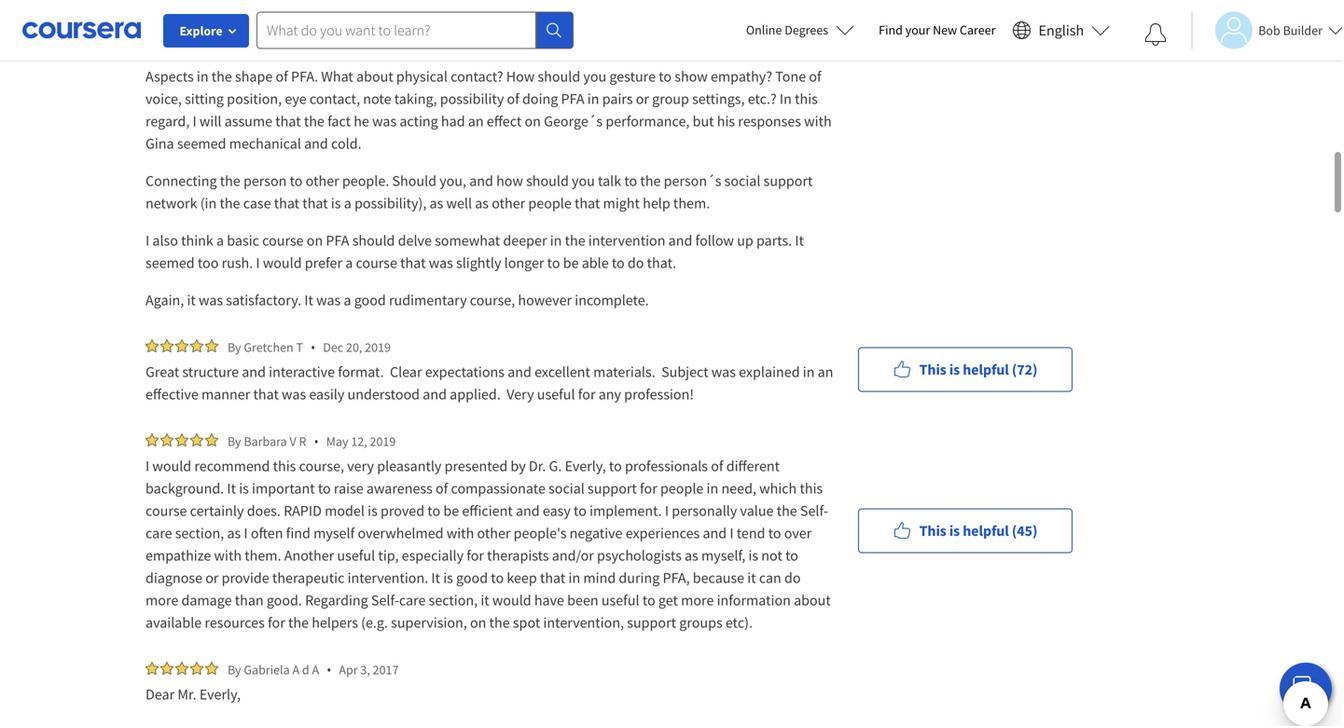Task type: locate. For each thing, give the bounding box(es) containing it.
filled star image
[[146, 340, 159, 353], [175, 340, 188, 353], [190, 340, 203, 353], [205, 340, 218, 353], [146, 434, 159, 447], [160, 434, 173, 447], [175, 434, 188, 447], [205, 434, 218, 447], [160, 662, 173, 675], [175, 662, 188, 675], [205, 662, 218, 675]]

2 by from the top
[[228, 433, 241, 450]]

person
[[243, 172, 287, 190]]

0 vertical spatial course,
[[470, 291, 515, 310]]

1 vertical spatial care
[[399, 591, 426, 610]]

1 vertical spatial should
[[526, 172, 569, 190]]

1 horizontal spatial them.
[[673, 194, 710, 213]]

an right explained
[[818, 363, 833, 382]]

1 vertical spatial everly,
[[199, 686, 241, 704]]

1 vertical spatial seemed
[[146, 254, 195, 272]]

that
[[275, 112, 301, 131], [274, 194, 300, 213], [302, 194, 328, 213], [575, 194, 600, 213], [400, 254, 426, 272], [253, 385, 279, 404], [540, 569, 566, 588]]

1 horizontal spatial on
[[470, 614, 486, 632]]

the left fact
[[304, 112, 324, 131]]

•
[[311, 339, 316, 356], [314, 433, 319, 451], [327, 661, 331, 679]]

1 vertical spatial be
[[443, 502, 459, 520]]

pfa inside aspects in the shape of pfa. what about physical contact? how should you gesture to show empathy? tone of voice, sitting position, eye contact, note taking, possibility of doing pfa in pairs or group settings, etc.? in this regard, i will assume that the fact he was acting had an effect on george´s performance, but his responses with gina seemed mechanical and cold.
[[561, 90, 584, 108]]

1 horizontal spatial self-
[[800, 502, 828, 520]]

the up able
[[565, 231, 585, 250]]

possibility),
[[354, 194, 427, 213]]

tip,
[[378, 547, 399, 565]]

or inside aspects in the shape of pfa. what about physical contact? how should you gesture to show empathy? tone of voice, sitting position, eye contact, note taking, possibility of doing pfa in pairs or group settings, etc.? in this regard, i will assume that the fact he was acting had an effect on george´s performance, but his responses with gina seemed mechanical and cold.
[[636, 90, 649, 108]]

this inside button
[[919, 522, 947, 541]]

it left the can on the bottom right of page
[[747, 569, 756, 588]]

1 vertical spatial useful
[[337, 547, 375, 565]]

course down background.
[[146, 502, 187, 520]]

1 horizontal spatial everly,
[[565, 457, 606, 476]]

had
[[441, 112, 465, 131]]

0 vertical spatial or
[[636, 90, 649, 108]]

professionals
[[625, 457, 708, 476]]

this is helpful (45) button
[[858, 509, 1073, 554]]

2 vertical spatial other
[[477, 524, 511, 543]]

a right d
[[312, 662, 319, 679]]

0 vertical spatial care
[[146, 524, 172, 543]]

0 vertical spatial social
[[724, 172, 761, 190]]

in right deeper
[[550, 231, 562, 250]]

rudimentary
[[389, 291, 467, 310]]

1 horizontal spatial a
[[312, 662, 319, 679]]

seemed inside i also think a basic course on pfa should delve somewhat deeper in the intervention and follow up parts. it seemed too rush. i would prefer a course that was slightly longer to be able to do that.
[[146, 254, 195, 272]]

what
[[321, 67, 353, 86]]

should inside connecting the person to other people. should you, and how should you talk to the person´s social support network (in the case that that is a possibility), as well as other people that might help them.
[[526, 172, 569, 190]]

pfa inside i also think a basic course on pfa should delve somewhat deeper in the intervention and follow up parts. it seemed too rush. i would prefer a course that was slightly longer to be able to do that.
[[326, 231, 349, 250]]

1 horizontal spatial good
[[456, 569, 488, 588]]

support up implement.
[[588, 479, 637, 498]]

self- down intervention.
[[371, 591, 399, 610]]

support inside connecting the person to other people. should you, and how should you talk to the person´s social support network (in the case that that is a possibility), as well as other people that might help them.
[[764, 172, 813, 190]]

0 vertical spatial support
[[764, 172, 813, 190]]

them. inside connecting the person to other people. should you, and how should you talk to the person´s social support network (in the case that that is a possibility), as well as other people that might help them.
[[673, 194, 710, 213]]

0 horizontal spatial more
[[146, 591, 178, 610]]

0 vertical spatial be
[[563, 254, 579, 272]]

2019
[[365, 339, 391, 356], [370, 433, 396, 450]]

2 vertical spatial it
[[481, 591, 489, 610]]

you inside connecting the person to other people. should you, and how should you talk to the person´s social support network (in the case that that is a possibility), as well as other people that might help them.
[[572, 172, 595, 190]]

useful inside great structure and interactive format.  clear expectations and excellent materials.  subject was explained in an effective manner that was easily understood and applied.  very useful for any profession!
[[537, 385, 575, 404]]

intervention,
[[543, 614, 624, 632]]

0 horizontal spatial pfa
[[326, 231, 349, 250]]

helpful inside button
[[963, 361, 1009, 379]]

and up people's
[[516, 502, 540, 520]]

show notifications image
[[1145, 23, 1167, 46]]

to right person
[[290, 172, 303, 190]]

3,
[[360, 662, 370, 679]]

1 horizontal spatial social
[[724, 172, 761, 190]]

implement.
[[590, 502, 662, 520]]

people's
[[514, 524, 567, 543]]

dr.
[[529, 457, 546, 476]]

section, up supervision,
[[429, 591, 478, 610]]

an down possibility
[[468, 112, 484, 131]]

2 horizontal spatial on
[[525, 112, 541, 131]]

course inside i would recommend this course, very pleasantly presented by dr. g. everly, to professionals of different background. it is important to raise awareness of compassionate social support for people in need, which this course certainly does. rapid model is proved to be efficient and easy to implement. i personally value the self- care section, as i often find myself overwhelmed with other people's negative experiences and i tend to over empathize with them. another useful tip, especially for therapists and/or psychologists as myself, is not to diagnose or provide therapeutic intervention. it is good to keep that in mind during pfa, because it can do more damage than good. regarding self-care section, it would have been useful to get more information about available resources for the helpers (e.g. supervision, on the spot intervention, support groups etc).
[[146, 502, 187, 520]]

in left pairs
[[587, 90, 599, 108]]

0 vertical spatial seemed
[[177, 134, 226, 153]]

and down "expectations"
[[423, 385, 447, 404]]

2019 right 12,
[[370, 433, 396, 450]]

the left spot
[[489, 614, 510, 632]]

as down certainly at the left bottom
[[227, 524, 241, 543]]

to right talk
[[624, 172, 637, 190]]

1 horizontal spatial an
[[818, 363, 833, 382]]

a inside connecting the person to other people. should you, and how should you talk to the person´s social support network (in the case that that is a possibility), as well as other people that might help them.
[[344, 194, 351, 213]]

by
[[228, 339, 241, 356], [228, 433, 241, 450], [228, 662, 241, 679]]

None search field
[[257, 12, 574, 49]]

1 vertical spatial or
[[205, 569, 219, 588]]

0 horizontal spatial people
[[528, 194, 572, 213]]

therapists
[[487, 547, 549, 565]]

he
[[354, 112, 369, 131]]

1 vertical spatial course,
[[299, 457, 344, 476]]

useful down myself
[[337, 547, 375, 565]]

excellent
[[535, 363, 590, 382]]

it inside i also think a basic course on pfa should delve somewhat deeper in the intervention and follow up parts. it seemed too rush. i would prefer a course that was slightly longer to be able to do that.
[[795, 231, 804, 250]]

rapid
[[284, 502, 322, 520]]

you inside aspects in the shape of pfa. what about physical contact? how should you gesture to show empathy? tone of voice, sitting position, eye contact, note taking, possibility of doing pfa in pairs or group settings, etc.? in this regard, i will assume that the fact he was acting had an effect on george´s performance, but his responses with gina seemed mechanical and cold.
[[583, 67, 607, 86]]

this up important
[[273, 457, 296, 476]]

easy
[[543, 502, 571, 520]]

to up the group
[[659, 67, 672, 86]]

would inside i also think a basic course on pfa should delve somewhat deeper in the intervention and follow up parts. it seemed too rush. i would prefer a course that was slightly longer to be able to do that.
[[263, 254, 302, 272]]

gretchen
[[244, 339, 294, 356]]

1 vertical spatial it
[[747, 569, 756, 588]]

is inside this is helpful (72) button
[[949, 361, 960, 379]]

0 vertical spatial this
[[919, 361, 947, 379]]

for left any
[[578, 385, 596, 404]]

social up easy
[[549, 479, 585, 498]]

0 vertical spatial on
[[525, 112, 541, 131]]

self-
[[800, 502, 828, 520], [371, 591, 399, 610]]

0 vertical spatial it
[[187, 291, 196, 310]]

1 vertical spatial •
[[314, 433, 319, 451]]

1 vertical spatial by
[[228, 433, 241, 450]]

english button
[[1005, 0, 1118, 61]]

easily
[[309, 385, 344, 404]]

that inside great structure and interactive format.  clear expectations and excellent materials.  subject was explained in an effective manner that was easily understood and applied.  very useful for any profession!
[[253, 385, 279, 404]]

this is helpful (45)
[[919, 522, 1038, 541]]

0 vertical spatial by
[[228, 339, 241, 356]]

be left able
[[563, 254, 579, 272]]

provide
[[222, 569, 269, 588]]

helpful inside button
[[963, 522, 1009, 541]]

0 vertical spatial everly,
[[565, 457, 606, 476]]

0 vertical spatial self-
[[800, 502, 828, 520]]

them. down often at the left
[[245, 547, 281, 565]]

1 vertical spatial do
[[784, 569, 801, 588]]

incomplete.
[[575, 291, 649, 310]]

mind
[[583, 569, 616, 588]]

other left people.
[[306, 172, 339, 190]]

about inside aspects in the shape of pfa. what about physical contact? how should you gesture to show empathy? tone of voice, sitting position, eye contact, note taking, possibility of doing pfa in pairs or group settings, etc.? in this regard, i will assume that the fact he was acting had an effect on george´s performance, but his responses with gina seemed mechanical and cold.
[[356, 67, 393, 86]]

social right the person´s
[[724, 172, 761, 190]]

contact,
[[310, 90, 360, 108]]

1 horizontal spatial section,
[[429, 591, 478, 610]]

seemed
[[177, 134, 226, 153], [146, 254, 195, 272]]

1 vertical spatial this
[[273, 457, 296, 476]]

social inside connecting the person to other people. should you, and how should you talk to the person´s social support network (in the case that that is a possibility), as well as other people that might help them.
[[724, 172, 761, 190]]

them. down the person´s
[[673, 194, 710, 213]]

a down people.
[[344, 194, 351, 213]]

1 horizontal spatial care
[[399, 591, 426, 610]]

0 horizontal spatial course,
[[299, 457, 344, 476]]

What do you want to learn? text field
[[257, 12, 536, 49]]

people inside i would recommend this course, very pleasantly presented by dr. g. everly, to professionals of different background. it is important to raise awareness of compassionate social support for people in need, which this course certainly does. rapid model is proved to be efficient and easy to implement. i personally value the self- care section, as i often find myself overwhelmed with other people's negative experiences and i tend to over empathize with them. another useful tip, especially for therapists and/or psychologists as myself, is not to diagnose or provide therapeutic intervention. it is good to keep that in mind during pfa, because it can do more damage than good. regarding self-care section, it would have been useful to get more information about available resources for the helpers (e.g. supervision, on the spot intervention, support groups etc).
[[660, 479, 704, 498]]

keep
[[507, 569, 537, 588]]

1 vertical spatial on
[[307, 231, 323, 250]]

especially
[[402, 547, 464, 565]]

contact?
[[451, 67, 503, 86]]

i up experiences
[[665, 502, 669, 520]]

care
[[146, 524, 172, 543], [399, 591, 426, 610]]

was right he
[[372, 112, 397, 131]]

this left (72) on the right of page
[[919, 361, 947, 379]]

3 by from the top
[[228, 662, 241, 679]]

filled star image up dear
[[146, 662, 159, 675]]

deeper
[[503, 231, 547, 250]]

by gabriela a d a • apr 3, 2017
[[228, 661, 399, 679]]

to right easy
[[574, 502, 587, 520]]

2 horizontal spatial course
[[356, 254, 397, 272]]

aspects
[[146, 67, 194, 86]]

to
[[659, 67, 672, 86], [290, 172, 303, 190], [624, 172, 637, 190], [547, 254, 560, 272], [612, 254, 625, 272], [609, 457, 622, 476], [318, 479, 331, 498], [427, 502, 440, 520], [574, 502, 587, 520], [768, 524, 781, 543], [785, 547, 798, 565], [491, 569, 504, 588], [643, 591, 655, 610]]

0 horizontal spatial social
[[549, 479, 585, 498]]

by inside 'by gabriela a d a • apr 3, 2017'
[[228, 662, 241, 679]]

1 horizontal spatial course,
[[470, 291, 515, 310]]

1 horizontal spatial with
[[447, 524, 474, 543]]

2 vertical spatial course
[[146, 502, 187, 520]]

the right (in on the top left of the page
[[220, 194, 240, 213]]

1 horizontal spatial do
[[784, 569, 801, 588]]

0 vertical spatial you
[[583, 67, 607, 86]]

this right in
[[795, 90, 818, 108]]

is left (72) on the right of page
[[949, 361, 960, 379]]

a
[[292, 662, 300, 679], [312, 662, 319, 679]]

is left not
[[749, 547, 758, 565]]

have
[[534, 591, 564, 610]]

0 vertical spatial pfa
[[561, 90, 584, 108]]

of up need,
[[711, 457, 723, 476]]

in down and/or
[[569, 569, 580, 588]]

builder
[[1283, 22, 1323, 39]]

useful down excellent
[[537, 385, 575, 404]]

2 helpful from the top
[[963, 522, 1009, 541]]

other down how
[[492, 194, 525, 213]]

0 horizontal spatial course
[[146, 502, 187, 520]]

this is helpful (72)
[[919, 361, 1038, 379]]

with right responses
[[804, 112, 832, 131]]

0 vertical spatial helpful
[[963, 361, 1009, 379]]

1 by from the top
[[228, 339, 241, 356]]

support up parts.
[[764, 172, 813, 190]]

2 vertical spatial •
[[327, 661, 331, 679]]

and inside connecting the person to other people. should you, and how should you talk to the person´s social support network (in the case that that is a possibility), as well as other people that might help them.
[[469, 172, 493, 190]]

• right r
[[314, 433, 319, 451]]

this left the (45)
[[919, 522, 947, 541]]

on inside i would recommend this course, very pleasantly presented by dr. g. everly, to professionals of different background. it is important to raise awareness of compassionate social support for people in need, which this course certainly does. rapid model is proved to be efficient and easy to implement. i personally value the self- care section, as i often find myself overwhelmed with other people's negative experiences and i tend to over empathize with them. another useful tip, especially for therapists and/or psychologists as myself, is not to diagnose or provide therapeutic intervention. it is good to keep that in mind during pfa, because it can do more damage than good. regarding self-care section, it would have been useful to get more information about available resources for the helpers (e.g. supervision, on the spot intervention, support groups etc).
[[470, 614, 486, 632]]

was down interactive
[[282, 385, 306, 404]]

2 this from the top
[[919, 522, 947, 541]]

this for this is helpful (72)
[[919, 361, 947, 379]]

1 horizontal spatial more
[[681, 591, 714, 610]]

it down therapists
[[481, 591, 489, 610]]

1 vertical spatial them.
[[245, 547, 281, 565]]

1 vertical spatial good
[[456, 569, 488, 588]]

helpful for (45)
[[963, 522, 1009, 541]]

by inside by barbara v r • may 12, 2019
[[228, 433, 241, 450]]

everly, right mr.
[[199, 686, 241, 704]]

his
[[717, 112, 735, 131]]

1 vertical spatial you
[[572, 172, 595, 190]]

in inside great structure and interactive format.  clear expectations and excellent materials.  subject was explained in an effective manner that was easily understood and applied.  very useful for any profession!
[[803, 363, 815, 382]]

0 horizontal spatial an
[[468, 112, 484, 131]]

do right the can on the bottom right of page
[[784, 569, 801, 588]]

that inside i also think a basic course on pfa should delve somewhat deeper in the intervention and follow up parts. it seemed too rush. i would prefer a course that was slightly longer to be able to do that.
[[400, 254, 426, 272]]

1 horizontal spatial be
[[563, 254, 579, 272]]

expectations
[[425, 363, 505, 382]]

about inside i would recommend this course, very pleasantly presented by dr. g. everly, to professionals of different background. it is important to raise awareness of compassionate social support for people in need, which this course certainly does. rapid model is proved to be efficient and easy to implement. i personally value the self- care section, as i often find myself overwhelmed with other people's negative experiences and i tend to over empathize with them. another useful tip, especially for therapists and/or psychologists as myself, is not to diagnose or provide therapeutic intervention. it is good to keep that in mind during pfa, because it can do more damage than good. regarding self-care section, it would have been useful to get more information about available resources for the helpers (e.g. supervision, on the spot intervention, support groups etc).
[[794, 591, 831, 610]]

this for this is helpful (45)
[[919, 522, 947, 541]]

should inside i also think a basic course on pfa should delve somewhat deeper in the intervention and follow up parts. it seemed too rush. i would prefer a course that was slightly longer to be able to do that.
[[352, 231, 395, 250]]

should
[[538, 67, 580, 86], [526, 172, 569, 190], [352, 231, 395, 250]]

delve
[[398, 231, 432, 250]]

2 vertical spatial on
[[470, 614, 486, 632]]

useful down the during
[[601, 591, 640, 610]]

• right t
[[311, 339, 316, 356]]

find your new career
[[879, 21, 996, 38]]

0 horizontal spatial would
[[152, 457, 191, 476]]

of
[[276, 67, 288, 86], [809, 67, 821, 86], [507, 90, 519, 108], [711, 457, 723, 476], [436, 479, 448, 498]]

seemed down "will"
[[177, 134, 226, 153]]

1 vertical spatial would
[[152, 457, 191, 476]]

would up background.
[[152, 457, 191, 476]]

filled star image
[[160, 340, 173, 353], [190, 434, 203, 447], [146, 662, 159, 675], [190, 662, 203, 675]]

empathy?
[[711, 67, 772, 86]]

about up note
[[356, 67, 393, 86]]

0 vertical spatial people
[[528, 194, 572, 213]]

more up 'groups' at the right of page
[[681, 591, 714, 610]]

i left also
[[146, 231, 149, 250]]

on down doing on the top left of the page
[[525, 112, 541, 131]]

1 vertical spatial people
[[660, 479, 704, 498]]

physical
[[396, 67, 448, 86]]

should up doing on the top left of the page
[[538, 67, 580, 86]]

1 this from the top
[[919, 361, 947, 379]]

i up background.
[[146, 457, 149, 476]]

0 vertical spatial useful
[[537, 385, 575, 404]]

too
[[198, 254, 219, 272]]

everly, right g.
[[565, 457, 606, 476]]

0 horizontal spatial useful
[[337, 547, 375, 565]]

1 horizontal spatial about
[[794, 591, 831, 610]]

0 horizontal spatial self-
[[371, 591, 399, 610]]

which
[[759, 479, 797, 498]]

1 horizontal spatial or
[[636, 90, 649, 108]]

great
[[146, 363, 179, 382]]

0 horizontal spatial them.
[[245, 547, 281, 565]]

performance,
[[606, 112, 690, 131]]

care up 'empathize'
[[146, 524, 172, 543]]

in up personally
[[707, 479, 718, 498]]

eye
[[285, 90, 307, 108]]

this inside button
[[919, 361, 947, 379]]

you left talk
[[572, 172, 595, 190]]

in inside i also think a basic course on pfa should delve somewhat deeper in the intervention and follow up parts. it seemed too rush. i would prefer a course that was slightly longer to be able to do that.
[[550, 231, 562, 250]]

by for recommend
[[228, 433, 241, 450]]

show
[[675, 67, 708, 86]]

network
[[146, 194, 197, 213]]

personally
[[672, 502, 737, 520]]

that inside i would recommend this course, very pleasantly presented by dr. g. everly, to professionals of different background. it is important to raise awareness of compassionate social support for people in need, which this course certainly does. rapid model is proved to be efficient and easy to implement. i personally value the self- care section, as i often find myself overwhelmed with other people's negative experiences and i tend to over empathize with them. another useful tip, especially for therapists and/or psychologists as myself, is not to diagnose or provide therapeutic intervention. it is good to keep that in mind during pfa, because it can do more damage than good. regarding self-care section, it would have been useful to get more information about available resources for the helpers (e.g. supervision, on the spot intervention, support groups etc).
[[540, 569, 566, 588]]

0 horizontal spatial be
[[443, 502, 459, 520]]

with inside aspects in the shape of pfa. what about physical contact? how should you gesture to show empathy? tone of voice, sitting position, eye contact, note taking, possibility of doing pfa in pairs or group settings, etc.? in this regard, i will assume that the fact he was acting had an effect on george´s performance, but his responses with gina seemed mechanical and cold.
[[804, 112, 832, 131]]

1 vertical spatial pfa
[[326, 231, 349, 250]]

2 horizontal spatial with
[[804, 112, 832, 131]]

0 vertical spatial do
[[628, 254, 644, 272]]

to right not
[[785, 547, 798, 565]]

for down good.
[[268, 614, 285, 632]]

also
[[152, 231, 178, 250]]

0 horizontal spatial with
[[214, 547, 242, 565]]

other
[[306, 172, 339, 190], [492, 194, 525, 213], [477, 524, 511, 543]]

helpful left the (45)
[[963, 522, 1009, 541]]

other inside i would recommend this course, very pleasantly presented by dr. g. everly, to professionals of different background. it is important to raise awareness of compassionate social support for people in need, which this course certainly does. rapid model is proved to be efficient and easy to implement. i personally value the self- care section, as i often find myself overwhelmed with other people's negative experiences and i tend to over empathize with them. another useful tip, especially for therapists and/or psychologists as myself, is not to diagnose or provide therapeutic intervention. it is good to keep that in mind during pfa, because it can do more damage than good. regarding self-care section, it would have been useful to get more information about available resources for the helpers (e.g. supervision, on the spot intervention, support groups etc).
[[477, 524, 511, 543]]

0 horizontal spatial about
[[356, 67, 393, 86]]

0 vertical spatial them.
[[673, 194, 710, 213]]

somewhat
[[435, 231, 500, 250]]

does.
[[247, 502, 281, 520]]

them.
[[673, 194, 710, 213], [245, 547, 281, 565]]

or up "damage"
[[205, 569, 219, 588]]

to up not
[[768, 524, 781, 543]]

self- up over
[[800, 502, 828, 520]]

gabriela
[[244, 662, 290, 679]]

pleasantly
[[377, 457, 442, 476]]

(e.g.
[[361, 614, 388, 632]]

1 vertical spatial social
[[549, 479, 585, 498]]

0 vertical spatial this
[[795, 90, 818, 108]]

doing
[[522, 90, 558, 108]]

course, inside i would recommend this course, very pleasantly presented by dr. g. everly, to professionals of different background. it is important to raise awareness of compassionate social support for people in need, which this course certainly does. rapid model is proved to be efficient and easy to implement. i personally value the self- care section, as i often find myself overwhelmed with other people's negative experiences and i tend to over empathize with them. another useful tip, especially for therapists and/or psychologists as myself, is not to diagnose or provide therapeutic intervention. it is good to keep that in mind during pfa, because it can do more damage than good. regarding self-care section, it would have been useful to get more information about available resources for the helpers (e.g. supervision, on the spot intervention, support groups etc).
[[299, 457, 344, 476]]

seemed down also
[[146, 254, 195, 272]]

by inside "by gretchen t • dec 20, 2019"
[[228, 339, 241, 356]]

the down good.
[[288, 614, 309, 632]]

2 vertical spatial with
[[214, 547, 242, 565]]

it down especially
[[431, 569, 440, 588]]

with up the provide
[[214, 547, 242, 565]]

it down the prefer
[[304, 291, 313, 310]]

course, down the slightly
[[470, 291, 515, 310]]

coursera image
[[22, 15, 141, 45]]

0 vertical spatial an
[[468, 112, 484, 131]]

this
[[795, 90, 818, 108], [273, 457, 296, 476], [800, 479, 823, 498]]

a
[[344, 194, 351, 213], [216, 231, 224, 250], [345, 254, 353, 272], [344, 291, 351, 310]]

how
[[506, 67, 535, 86]]

1 vertical spatial about
[[794, 591, 831, 610]]

on inside aspects in the shape of pfa. what about physical contact? how should you gesture to show empathy? tone of voice, sitting position, eye contact, note taking, possibility of doing pfa in pairs or group settings, etc.? in this regard, i will assume that the fact he was acting had an effect on george´s performance, but his responses with gina seemed mechanical and cold.
[[525, 112, 541, 131]]

and/or
[[552, 547, 594, 565]]

an inside aspects in the shape of pfa. what about physical contact? how should you gesture to show empathy? tone of voice, sitting position, eye contact, note taking, possibility of doing pfa in pairs or group settings, etc.? in this regard, i will assume that the fact he was acting had an effect on george´s performance, but his responses with gina seemed mechanical and cold.
[[468, 112, 484, 131]]

should down 'possibility),'
[[352, 231, 395, 250]]

everly,
[[565, 457, 606, 476], [199, 686, 241, 704]]

can
[[759, 569, 781, 588]]

as right well
[[475, 194, 489, 213]]

1 horizontal spatial course
[[262, 231, 304, 250]]

course right basic
[[262, 231, 304, 250]]

to up implement.
[[609, 457, 622, 476]]

section, down certainly at the left bottom
[[175, 524, 224, 543]]

basic
[[227, 231, 259, 250]]

on up the prefer
[[307, 231, 323, 250]]

subject
[[661, 363, 709, 382]]

0 vertical spatial section,
[[175, 524, 224, 543]]

0 vertical spatial would
[[263, 254, 302, 272]]

acting
[[400, 112, 438, 131]]

• left apr
[[327, 661, 331, 679]]

was down the prefer
[[316, 291, 341, 310]]

to inside aspects in the shape of pfa. what about physical contact? how should you gesture to show empathy? tone of voice, sitting position, eye contact, note taking, possibility of doing pfa in pairs or group settings, etc.? in this regard, i will assume that the fact he was acting had an effect on george´s performance, but his responses with gina seemed mechanical and cold.
[[659, 67, 672, 86]]

and up that.
[[668, 231, 692, 250]]

i inside aspects in the shape of pfa. what about physical contact? how should you gesture to show empathy? tone of voice, sitting position, eye contact, note taking, possibility of doing pfa in pairs or group settings, etc.? in this regard, i will assume that the fact he was acting had an effect on george´s performance, but his responses with gina seemed mechanical and cold.
[[193, 112, 197, 131]]

d
[[302, 662, 309, 679]]

a left basic
[[216, 231, 224, 250]]

you,
[[440, 172, 466, 190]]

1 vertical spatial this
[[919, 522, 947, 541]]

1 helpful from the top
[[963, 361, 1009, 379]]



Task type: vqa. For each thing, say whether or not it's contained in the screenshot.
note
yes



Task type: describe. For each thing, give the bounding box(es) containing it.
find your new career link
[[869, 19, 1005, 42]]

awareness
[[366, 479, 433, 498]]

1 vertical spatial support
[[588, 479, 637, 498]]

i left tend
[[730, 524, 734, 543]]

to left keep
[[491, 569, 504, 588]]

find
[[286, 524, 311, 543]]

negative
[[570, 524, 623, 543]]

1 horizontal spatial it
[[481, 591, 489, 610]]

new
[[933, 21, 957, 38]]

1 vertical spatial course
[[356, 254, 397, 272]]

1 a from the left
[[292, 662, 300, 679]]

r
[[299, 433, 306, 450]]

seemed inside aspects in the shape of pfa. what about physical contact? how should you gesture to show empathy? tone of voice, sitting position, eye contact, note taking, possibility of doing pfa in pairs or group settings, etc.? in this regard, i will assume that the fact he was acting had an effect on george´s performance, but his responses with gina seemed mechanical and cold.
[[177, 134, 226, 153]]

to right able
[[612, 254, 625, 272]]

(in
[[200, 194, 217, 213]]

connecting
[[146, 172, 217, 190]]

2 vertical spatial this
[[800, 479, 823, 498]]

be inside i would recommend this course, very pleasantly presented by dr. g. everly, to professionals of different background. it is important to raise awareness of compassionate social support for people in need, which this course certainly does. rapid model is proved to be efficient and easy to implement. i personally value the self- care section, as i often find myself overwhelmed with other people's negative experiences and i tend to over empathize with them. another useful tip, especially for therapists and/or psychologists as myself, is not to diagnose or provide therapeutic intervention. it is good to keep that in mind during pfa, because it can do more damage than good. regarding self-care section, it would have been useful to get more information about available resources for the helpers (e.g. supervision, on the spot intervention, support groups etc).
[[443, 502, 459, 520]]

filled star image up great at the left of page
[[160, 340, 173, 353]]

is right model
[[368, 502, 378, 520]]

online degrees
[[746, 21, 828, 38]]

to right proved
[[427, 502, 440, 520]]

george´s
[[544, 112, 603, 131]]

is down recommend
[[239, 479, 249, 498]]

helpful for (72)
[[963, 361, 1009, 379]]

gesture
[[609, 67, 656, 86]]

over
[[784, 524, 812, 543]]

and down gretchen
[[242, 363, 266, 382]]

explained
[[739, 363, 800, 382]]

position,
[[227, 90, 282, 108]]

social inside i would recommend this course, very pleasantly presented by dr. g. everly, to professionals of different background. it is important to raise awareness of compassionate social support for people in need, which this course certainly does. rapid model is proved to be efficient and easy to implement. i personally value the self- care section, as i often find myself overwhelmed with other people's negative experiences and i tend to over empathize with them. another useful tip, especially for therapists and/or psychologists as myself, is not to diagnose or provide therapeutic intervention. it is good to keep that in mind during pfa, because it can do more damage than good. regarding self-care section, it would have been useful to get more information about available resources for the helpers (e.g. supervision, on the spot intervention, support groups etc).
[[549, 479, 585, 498]]

by for and
[[228, 339, 241, 356]]

in up 'sitting' at left top
[[197, 67, 209, 86]]

is inside connecting the person to other people. should you, and how should you talk to the person´s social support network (in the case that that is a possibility), as well as other people that might help them.
[[331, 194, 341, 213]]

manner
[[201, 385, 250, 404]]

an inside great structure and interactive format.  clear expectations and excellent materials.  subject was explained in an effective manner that was easily understood and applied.  very useful for any profession!
[[818, 363, 833, 382]]

was right subject
[[712, 363, 736, 382]]

profession!
[[624, 385, 694, 404]]

people inside connecting the person to other people. should you, and how should you talk to the person´s social support network (in the case that that is a possibility), as well as other people that might help them.
[[528, 194, 572, 213]]

might
[[603, 194, 640, 213]]

barbara
[[244, 433, 287, 450]]

to right "longer"
[[547, 254, 560, 272]]

slightly
[[456, 254, 501, 272]]

and inside aspects in the shape of pfa. what about physical contact? how should you gesture to show empathy? tone of voice, sitting position, eye contact, note taking, possibility of doing pfa in pairs or group settings, etc.? in this regard, i will assume that the fact he was acting had an effect on george´s performance, but his responses with gina seemed mechanical and cold.
[[304, 134, 328, 153]]

them. inside i would recommend this course, very pleasantly presented by dr. g. everly, to professionals of different background. it is important to raise awareness of compassionate social support for people in need, which this course certainly does. rapid model is proved to be efficient and easy to implement. i personally value the self- care section, as i often find myself overwhelmed with other people's negative experiences and i tend to over empathize with them. another useful tip, especially for therapists and/or psychologists as myself, is not to diagnose or provide therapeutic intervention. it is good to keep that in mind during pfa, because it can do more damage than good. regarding self-care section, it would have been useful to get more information about available resources for the helpers (e.g. supervision, on the spot intervention, support groups etc).
[[245, 547, 281, 565]]

of left the pfa.
[[276, 67, 288, 86]]

1 vertical spatial section,
[[429, 591, 478, 610]]

settings,
[[692, 90, 745, 108]]

by barbara v r • may 12, 2019
[[228, 433, 396, 451]]

well
[[446, 194, 472, 213]]

get
[[658, 591, 678, 610]]

etc.?
[[748, 90, 777, 108]]

the left person
[[220, 172, 240, 190]]

your
[[905, 21, 930, 38]]

proved
[[381, 502, 425, 520]]

is down especially
[[443, 569, 453, 588]]

as left well
[[430, 194, 443, 213]]

presented
[[445, 457, 508, 476]]

will
[[200, 112, 222, 131]]

responses
[[738, 112, 801, 131]]

it down recommend
[[227, 479, 236, 498]]

supervision,
[[391, 614, 467, 632]]

sitting
[[185, 90, 224, 108]]

a up 20,
[[344, 291, 351, 310]]

think
[[181, 231, 213, 250]]

mr.
[[178, 686, 196, 704]]

i left often at the left
[[244, 524, 248, 543]]

1 vertical spatial self-
[[371, 591, 399, 610]]

to left get
[[643, 591, 655, 610]]

0 horizontal spatial everly,
[[199, 686, 241, 704]]

possibility
[[440, 90, 504, 108]]

dec
[[323, 339, 343, 356]]

1 more from the left
[[146, 591, 178, 610]]

how
[[496, 172, 523, 190]]

another
[[284, 547, 334, 565]]

very
[[347, 457, 374, 476]]

and up the very
[[508, 363, 532, 382]]

pfa.
[[291, 67, 318, 86]]

2019 inside "by gretchen t • dec 20, 2019"
[[365, 339, 391, 356]]

applied.
[[450, 385, 501, 404]]

of down pleasantly
[[436, 479, 448, 498]]

2 vertical spatial support
[[627, 614, 676, 632]]

0 vertical spatial •
[[311, 339, 316, 356]]

information
[[717, 591, 791, 610]]

0 horizontal spatial good
[[354, 291, 386, 310]]

the up 'sitting' at left top
[[212, 67, 232, 86]]

1 vertical spatial other
[[492, 194, 525, 213]]

able
[[582, 254, 609, 272]]

good inside i would recommend this course, very pleasantly presented by dr. g. everly, to professionals of different background. it is important to raise awareness of compassionate social support for people in need, which this course certainly does. rapid model is proved to be efficient and easy to implement. i personally value the self- care section, as i often find myself overwhelmed with other people's negative experiences and i tend to over empathize with them. another useful tip, especially for therapists and/or psychologists as myself, is not to diagnose or provide therapeutic intervention. it is good to keep that in mind during pfa, because it can do more damage than good. regarding self-care section, it would have been useful to get more information about available resources for the helpers (e.g. supervision, on the spot intervention, support groups etc).
[[456, 569, 488, 588]]

resources
[[205, 614, 265, 632]]

1 vertical spatial with
[[447, 524, 474, 543]]

dear mr. everly,
[[146, 686, 244, 704]]

for inside great structure and interactive format.  clear expectations and excellent materials.  subject was explained in an effective manner that was easily understood and applied.  very useful for any profession!
[[578, 385, 596, 404]]

the up help
[[640, 172, 661, 190]]

understood
[[347, 385, 420, 404]]

should inside aspects in the shape of pfa. what about physical contact? how should you gesture to show empathy? tone of voice, sitting position, eye contact, note taking, possibility of doing pfa in pairs or group settings, etc.? in this regard, i will assume that the fact he was acting had an effect on george´s performance, but his responses with gina seemed mechanical and cold.
[[538, 67, 580, 86]]

but
[[693, 112, 714, 131]]

on inside i also think a basic course on pfa should delve somewhat deeper in the intervention and follow up parts. it seemed too rush. i would prefer a course that was slightly longer to be able to do that.
[[307, 231, 323, 250]]

often
[[251, 524, 283, 543]]

2 horizontal spatial would
[[492, 591, 531, 610]]

and up myself,
[[703, 524, 727, 543]]

been
[[567, 591, 599, 610]]

that inside aspects in the shape of pfa. what about physical contact? how should you gesture to show empathy? tone of voice, sitting position, eye contact, note taking, possibility of doing pfa in pairs or group settings, etc.? in this regard, i will assume that the fact he was acting had an effect on george´s performance, but his responses with gina seemed mechanical and cold.
[[275, 112, 301, 131]]

not
[[761, 547, 782, 565]]

0 vertical spatial other
[[306, 172, 339, 190]]

2 a from the left
[[312, 662, 319, 679]]

rush.
[[222, 254, 253, 272]]

(72)
[[1012, 361, 1038, 379]]

background.
[[146, 479, 224, 498]]

0 horizontal spatial care
[[146, 524, 172, 543]]

2 horizontal spatial useful
[[601, 591, 640, 610]]

very
[[507, 385, 534, 404]]

to left raise on the left
[[318, 479, 331, 498]]

group
[[652, 90, 689, 108]]

english
[[1039, 21, 1084, 40]]

this is helpful (72) button
[[858, 347, 1073, 392]]

2 horizontal spatial it
[[747, 569, 756, 588]]

shape
[[235, 67, 273, 86]]

satisfactory.
[[226, 291, 301, 310]]

value
[[740, 502, 774, 520]]

the inside i also think a basic course on pfa should delve somewhat deeper in the intervention and follow up parts. it seemed too rush. i would prefer a course that was slightly longer to be able to do that.
[[565, 231, 585, 250]]

this inside aspects in the shape of pfa. what about physical contact? how should you gesture to show empathy? tone of voice, sitting position, eye contact, note taking, possibility of doing pfa in pairs or group settings, etc.? in this regard, i will assume that the fact he was acting had an effect on george´s performance, but his responses with gina seemed mechanical and cold.
[[795, 90, 818, 108]]

0 horizontal spatial it
[[187, 291, 196, 310]]

again,
[[146, 291, 184, 310]]

is inside this is helpful (45) button
[[949, 522, 960, 541]]

note
[[363, 90, 391, 108]]

of right tone
[[809, 67, 821, 86]]

filled star image up recommend
[[190, 434, 203, 447]]

everly, inside i would recommend this course, very pleasantly presented by dr. g. everly, to professionals of different background. it is important to raise awareness of compassionate social support for people in need, which this course certainly does. rapid model is proved to be efficient and easy to implement. i personally value the self- care section, as i often find myself overwhelmed with other people's negative experiences and i tend to over empathize with them. another useful tip, especially for therapists and/or psychologists as myself, is not to diagnose or provide therapeutic intervention. it is good to keep that in mind during pfa, because it can do more damage than good. regarding self-care section, it would have been useful to get more information about available resources for the helpers (e.g. supervision, on the spot intervention, support groups etc).
[[565, 457, 606, 476]]

by gretchen t • dec 20, 2019
[[228, 339, 391, 356]]

people.
[[342, 172, 389, 190]]

(45)
[[1012, 522, 1038, 541]]

bob
[[1259, 22, 1280, 39]]

filled star image up dear mr. everly,
[[190, 662, 203, 675]]

bob builder
[[1259, 22, 1323, 39]]

during
[[619, 569, 660, 588]]

aspects in the shape of pfa. what about physical contact? how should you gesture to show empathy? tone of voice, sitting position, eye contact, note taking, possibility of doing pfa in pairs or group settings, etc.? in this regard, i will assume that the fact he was acting had an effect on george´s performance, but his responses with gina seemed mechanical and cold.
[[146, 67, 835, 153]]

or inside i would recommend this course, very pleasantly presented by dr. g. everly, to professionals of different background. it is important to raise awareness of compassionate social support for people in need, which this course certainly does. rapid model is proved to be efficient and easy to implement. i personally value the self- care section, as i often find myself overwhelmed with other people's negative experiences and i tend to over empathize with them. another useful tip, especially for therapists and/or psychologists as myself, is not to diagnose or provide therapeutic intervention. it is good to keep that in mind during pfa, because it can do more damage than good. regarding self-care section, it would have been useful to get more information about available resources for the helpers (e.g. supervision, on the spot intervention, support groups etc).
[[205, 569, 219, 588]]

2 more from the left
[[681, 591, 714, 610]]

be inside i also think a basic course on pfa should delve somewhat deeper in the intervention and follow up parts. it seemed too rush. i would prefer a course that was slightly longer to be able to do that.
[[563, 254, 579, 272]]

pfa,
[[663, 569, 690, 588]]

dear
[[146, 686, 175, 704]]

2019 inside by barbara v r • may 12, 2019
[[370, 433, 396, 450]]

taking,
[[394, 90, 437, 108]]

do inside i also think a basic course on pfa should delve somewhat deeper in the intervention and follow up parts. it seemed too rush. i would prefer a course that was slightly longer to be able to do that.
[[628, 254, 644, 272]]

in
[[780, 90, 792, 108]]

as up pfa, at the bottom
[[685, 547, 698, 565]]

a right the prefer
[[345, 254, 353, 272]]

assume
[[225, 112, 272, 131]]

any
[[599, 385, 621, 404]]

the down which
[[777, 502, 797, 520]]

was down too
[[199, 291, 223, 310]]

was inside aspects in the shape of pfa. what about physical contact? how should you gesture to show empathy? tone of voice, sitting position, eye contact, note taking, possibility of doing pfa in pairs or group settings, etc.? in this regard, i will assume that the fact he was acting had an effect on george´s performance, but his responses with gina seemed mechanical and cold.
[[372, 112, 397, 131]]

of down how
[[507, 90, 519, 108]]

longer
[[504, 254, 544, 272]]

do inside i would recommend this course, very pleasantly presented by dr. g. everly, to professionals of different background. it is important to raise awareness of compassionate social support for people in need, which this course certainly does. rapid model is proved to be efficient and easy to implement. i personally value the self- care section, as i often find myself overwhelmed with other people's negative experiences and i tend to over empathize with them. another useful tip, especially for therapists and/or psychologists as myself, is not to diagnose or provide therapeutic intervention. it is good to keep that in mind during pfa, because it can do more damage than good. regarding self-care section, it would have been useful to get more information about available resources for the helpers (e.g. supervision, on the spot intervention, support groups etc).
[[784, 569, 801, 588]]

i right the rush.
[[256, 254, 260, 272]]

t
[[296, 339, 303, 356]]

0 horizontal spatial section,
[[175, 524, 224, 543]]

voice,
[[146, 90, 182, 108]]

connecting the person to other people. should you, and how should you talk to the person´s social support network (in the case that that is a possibility), as well as other people that might help them.
[[146, 172, 816, 213]]

chat with us image
[[1291, 674, 1321, 704]]

and inside i also think a basic course on pfa should delve somewhat deeper in the intervention and follow up parts. it seemed too rush. i would prefer a course that was slightly longer to be able to do that.
[[668, 231, 692, 250]]

for right especially
[[467, 547, 484, 565]]

was inside i also think a basic course on pfa should delve somewhat deeper in the intervention and follow up parts. it seemed too rush. i would prefer a course that was slightly longer to be able to do that.
[[429, 254, 453, 272]]

for down professionals
[[640, 479, 657, 498]]

20,
[[346, 339, 362, 356]]



